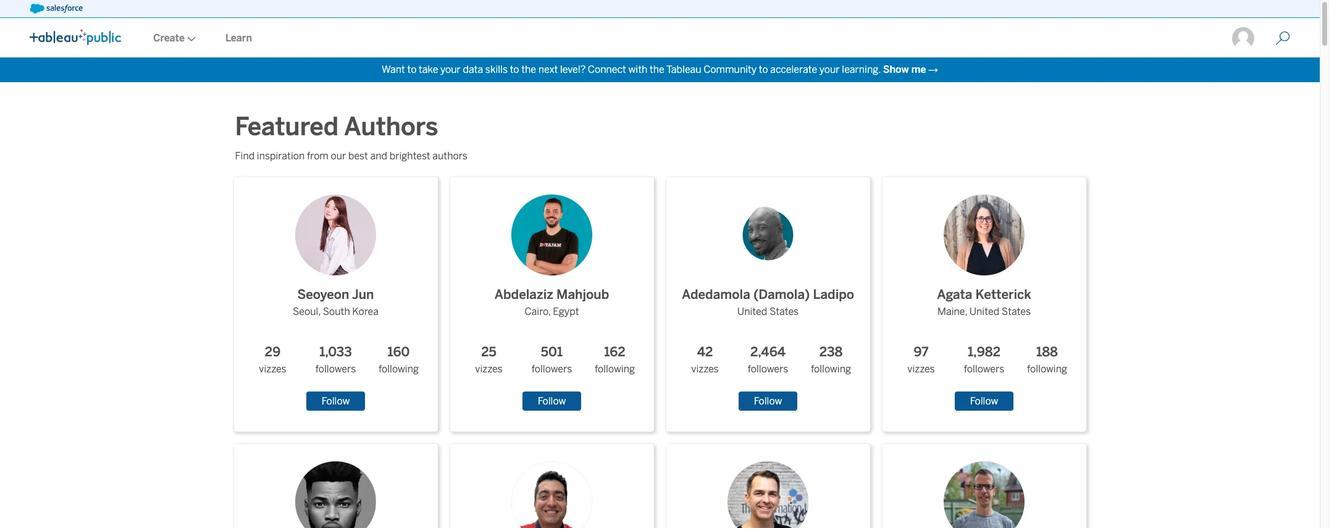 Task type: describe. For each thing, give the bounding box(es) containing it.
1,033 followers
[[316, 345, 356, 375]]

follow button for 1,982
[[955, 392, 1014, 411]]

seoyeon jun
[[297, 287, 374, 302]]

tableau
[[667, 64, 702, 75]]

following for 238
[[811, 363, 851, 375]]

2 states from the left
[[1002, 306, 1031, 317]]

show me link
[[883, 64, 926, 75]]

162
[[604, 345, 626, 360]]

ketterick
[[976, 287, 1032, 302]]

seoyeon
[[297, 287, 349, 302]]

avatar image for andy kriebel image
[[728, 461, 809, 528]]

terry.turtle image
[[1231, 26, 1256, 51]]

cairo,
[[525, 306, 551, 317]]

follow button for 1,033
[[306, 392, 365, 411]]

want to take your data skills to the next level? connect with the tableau community to accelerate your learning. show me →
[[382, 64, 939, 75]]

follow for 2,464
[[754, 395, 782, 407]]

level?
[[560, 64, 586, 75]]

take
[[419, 64, 438, 75]]

learn link
[[211, 19, 267, 57]]

logo image
[[30, 29, 121, 45]]

me
[[912, 64, 926, 75]]

following for 160
[[379, 363, 419, 375]]

cairo, egypt
[[525, 306, 579, 317]]

1 your from the left
[[441, 64, 461, 75]]

avatar image for ant pulley image
[[944, 461, 1025, 528]]

best
[[348, 150, 368, 162]]

seoul, south korea
[[293, 306, 379, 317]]

follow for 501
[[538, 395, 566, 407]]

(damola)
[[754, 287, 810, 302]]

united states
[[738, 306, 799, 317]]

avatar image for agata ketterick image
[[944, 195, 1025, 276]]

avatar image for seoyeon jun image
[[295, 195, 376, 276]]

our
[[331, 150, 346, 162]]

maine, united states
[[938, 306, 1031, 317]]

authors
[[433, 150, 468, 162]]

25
[[481, 345, 497, 360]]

162 following
[[595, 345, 635, 375]]

avatar image for ali tehrani image
[[512, 461, 593, 528]]

29 vizzes
[[259, 345, 286, 375]]

seoyeon jun link
[[285, 185, 386, 305]]

find inspiration from our best and brightest authors
[[235, 150, 468, 162]]

followers for 2,464
[[748, 363, 789, 375]]

1,982
[[968, 345, 1001, 360]]

abdelaziz mahjoub link
[[495, 185, 609, 305]]

go to search image
[[1261, 31, 1306, 46]]

42 vizzes
[[692, 345, 719, 375]]

188
[[1037, 345, 1058, 360]]

agata ketterick link
[[934, 185, 1035, 305]]

vizzes for 97
[[908, 363, 935, 375]]

abdelaziz
[[495, 287, 554, 302]]

brightest
[[390, 150, 430, 162]]

ladipo
[[813, 287, 855, 302]]

avatar image for idris akilapa image
[[295, 461, 376, 528]]

abdelaziz mahjoub
[[495, 287, 609, 302]]

→
[[929, 64, 939, 75]]

and
[[370, 150, 387, 162]]

238 following
[[811, 345, 851, 375]]

vizzes for 29
[[259, 363, 286, 375]]

find
[[235, 150, 255, 162]]

featured authors
[[235, 112, 438, 141]]

2 the from the left
[[650, 64, 665, 75]]

create
[[153, 32, 185, 44]]

seoul,
[[293, 306, 321, 317]]



Task type: vqa. For each thing, say whether or not it's contained in the screenshot.


Task type: locate. For each thing, give the bounding box(es) containing it.
followers
[[316, 363, 356, 375], [532, 363, 572, 375], [748, 363, 789, 375], [964, 363, 1005, 375]]

following for 188
[[1027, 363, 1068, 375]]

followers down 1,033
[[316, 363, 356, 375]]

agata
[[937, 287, 973, 302]]

agata ketterick
[[937, 287, 1032, 302]]

follow button for 2,464
[[739, 392, 798, 411]]

2 follow from the left
[[538, 395, 566, 407]]

mahjoub
[[557, 287, 609, 302]]

followers for 1,982
[[964, 363, 1005, 375]]

learning.
[[842, 64, 881, 75]]

97
[[914, 345, 929, 360]]

united down adedamola (damola) ladipo
[[738, 306, 768, 317]]

the left 'next'
[[522, 64, 536, 75]]

following down 162
[[595, 363, 635, 375]]

adedamola (damola) ladipo link
[[682, 185, 855, 305]]

data
[[463, 64, 483, 75]]

states down ketterick
[[1002, 306, 1031, 317]]

skills
[[486, 64, 508, 75]]

korea
[[352, 306, 379, 317]]

your left learning.
[[820, 64, 840, 75]]

1 horizontal spatial your
[[820, 64, 840, 75]]

vizzes
[[259, 363, 286, 375], [475, 363, 503, 375], [692, 363, 719, 375], [908, 363, 935, 375]]

follow for 1,982
[[970, 395, 999, 407]]

learn
[[226, 32, 252, 44]]

501 followers
[[532, 345, 572, 375]]

south
[[323, 306, 350, 317]]

1 horizontal spatial to
[[510, 64, 519, 75]]

follow button down 1,982 followers
[[955, 392, 1014, 411]]

1 states from the left
[[770, 306, 799, 317]]

2 horizontal spatial to
[[759, 64, 768, 75]]

connect
[[588, 64, 626, 75]]

0 horizontal spatial to
[[407, 64, 417, 75]]

followers for 501
[[532, 363, 572, 375]]

vizzes for 42
[[692, 363, 719, 375]]

2 followers from the left
[[532, 363, 572, 375]]

states
[[770, 306, 799, 317], [1002, 306, 1031, 317]]

97 vizzes
[[908, 345, 935, 375]]

follow button down 501 followers
[[522, 392, 582, 411]]

avatar image for abdelaziz mahjoub image
[[512, 195, 593, 276]]

2 following from the left
[[595, 363, 635, 375]]

community
[[704, 64, 757, 75]]

4 followers from the left
[[964, 363, 1005, 375]]

0 horizontal spatial states
[[770, 306, 799, 317]]

featured
[[235, 112, 339, 141]]

follow
[[322, 395, 350, 407], [538, 395, 566, 407], [754, 395, 782, 407], [970, 395, 999, 407]]

160 following
[[379, 345, 419, 375]]

following
[[379, 363, 419, 375], [595, 363, 635, 375], [811, 363, 851, 375], [1027, 363, 1068, 375]]

salesforce logo image
[[30, 4, 83, 14]]

160
[[388, 345, 410, 360]]

1 to from the left
[[407, 64, 417, 75]]

2,464 followers
[[748, 345, 789, 375]]

followers down 1,982
[[964, 363, 1005, 375]]

2 your from the left
[[820, 64, 840, 75]]

the right with
[[650, 64, 665, 75]]

1 following from the left
[[379, 363, 419, 375]]

1 follow from the left
[[322, 395, 350, 407]]

to left take
[[407, 64, 417, 75]]

1,033
[[320, 345, 352, 360]]

want
[[382, 64, 405, 75]]

25 vizzes
[[475, 345, 503, 375]]

vizzes down 42 in the bottom right of the page
[[692, 363, 719, 375]]

next
[[539, 64, 558, 75]]

the
[[522, 64, 536, 75], [650, 64, 665, 75]]

2 vizzes from the left
[[475, 363, 503, 375]]

4 following from the left
[[1027, 363, 1068, 375]]

jun
[[352, 287, 374, 302]]

to
[[407, 64, 417, 75], [510, 64, 519, 75], [759, 64, 768, 75]]

188 following
[[1027, 345, 1068, 375]]

vizzes down '97' on the bottom right of page
[[908, 363, 935, 375]]

follow for 1,033
[[322, 395, 350, 407]]

3 vizzes from the left
[[692, 363, 719, 375]]

follow button down the 1,033 followers
[[306, 392, 365, 411]]

vizzes down 25
[[475, 363, 503, 375]]

inspiration
[[257, 150, 305, 162]]

show
[[883, 64, 909, 75]]

1 the from the left
[[522, 64, 536, 75]]

1,982 followers
[[964, 345, 1005, 375]]

avatar image for adedamola (damola) ladipo image
[[728, 195, 809, 276]]

followers down 501
[[532, 363, 572, 375]]

0 horizontal spatial the
[[522, 64, 536, 75]]

united down agata ketterick
[[970, 306, 1000, 317]]

following down 188
[[1027, 363, 1068, 375]]

adedamola (damola) ladipo
[[682, 287, 855, 302]]

following for 162
[[595, 363, 635, 375]]

0 horizontal spatial united
[[738, 306, 768, 317]]

238
[[820, 345, 843, 360]]

3 follow from the left
[[754, 395, 782, 407]]

to right the skills
[[510, 64, 519, 75]]

0 horizontal spatial your
[[441, 64, 461, 75]]

29
[[265, 345, 281, 360]]

1 followers from the left
[[316, 363, 356, 375]]

adedamola
[[682, 287, 751, 302]]

follow button down 2,464 followers
[[739, 392, 798, 411]]

vizzes for 25
[[475, 363, 503, 375]]

followers down 2,464
[[748, 363, 789, 375]]

4 vizzes from the left
[[908, 363, 935, 375]]

from
[[307, 150, 329, 162]]

3 follow button from the left
[[739, 392, 798, 411]]

1 horizontal spatial united
[[970, 306, 1000, 317]]

followers for 1,033
[[316, 363, 356, 375]]

authors
[[344, 112, 438, 141]]

create button
[[138, 19, 211, 57]]

1 horizontal spatial the
[[650, 64, 665, 75]]

united
[[738, 306, 768, 317], [970, 306, 1000, 317]]

following down '238' at the right bottom of the page
[[811, 363, 851, 375]]

follow down 1,982 followers
[[970, 395, 999, 407]]

vizzes down 29
[[259, 363, 286, 375]]

1 united from the left
[[738, 306, 768, 317]]

1 follow button from the left
[[306, 392, 365, 411]]

follow down the 1,033 followers
[[322, 395, 350, 407]]

2 follow button from the left
[[522, 392, 582, 411]]

accelerate
[[771, 64, 818, 75]]

to left accelerate
[[759, 64, 768, 75]]

42
[[697, 345, 713, 360]]

2,464
[[751, 345, 786, 360]]

501
[[541, 345, 563, 360]]

following down 160
[[379, 363, 419, 375]]

4 follow from the left
[[970, 395, 999, 407]]

follow down 501 followers
[[538, 395, 566, 407]]

follow button
[[306, 392, 365, 411], [522, 392, 582, 411], [739, 392, 798, 411], [955, 392, 1014, 411]]

3 following from the left
[[811, 363, 851, 375]]

2 united from the left
[[970, 306, 1000, 317]]

follow button for 501
[[522, 392, 582, 411]]

states down (damola)
[[770, 306, 799, 317]]

3 followers from the left
[[748, 363, 789, 375]]

maine,
[[938, 306, 968, 317]]

1 horizontal spatial states
[[1002, 306, 1031, 317]]

your right take
[[441, 64, 461, 75]]

with
[[629, 64, 648, 75]]

1 vizzes from the left
[[259, 363, 286, 375]]

your
[[441, 64, 461, 75], [820, 64, 840, 75]]

follow down 2,464 followers
[[754, 395, 782, 407]]

egypt
[[553, 306, 579, 317]]

4 follow button from the left
[[955, 392, 1014, 411]]

3 to from the left
[[759, 64, 768, 75]]

2 to from the left
[[510, 64, 519, 75]]



